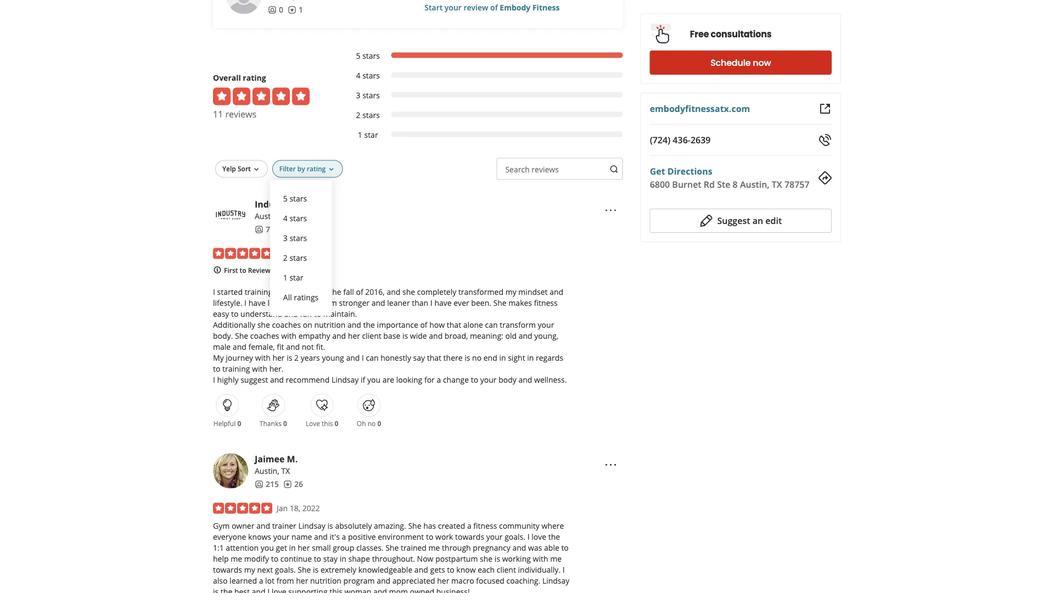 Task type: describe. For each thing, give the bounding box(es) containing it.
everyone
[[213, 532, 246, 543]]

24 directions v2 image
[[819, 171, 832, 185]]

with inside gym owner and trainer lindsay is absolutely amazing. she has created a fitness community where everyone knows your name and it's a positive environment to work towards your goals. i love the 1:1 attention you get in her small group classes.  she trained me through pregnancy and was able to help me modify to continue to stay in shape throughout. now postpartum she is working with me towards my next goals. she is extremely knowledgeable and gets to know each client individually. i also learned a lot from her nutrition program and appreciated her macro focused coaching. lindsay is the best and i love supporting this woman and mom owned business!
[[533, 554, 549, 564]]

your up pregnancy
[[487, 532, 503, 543]]

26
[[294, 479, 303, 490]]

photo of industry p. image
[[213, 199, 248, 234]]

suggest
[[718, 215, 751, 227]]

jul 24, 2018
[[277, 249, 318, 259]]

young,
[[535, 331, 559, 341]]

business!
[[437, 587, 470, 593]]

you inside i started training with lindsay in the fall of 2016, and she completely transformed my mindset and lifestyle. i have lost 20 lbs and i am stronger and leaner than i have ever been. she makes fitness easy to understand and fun to maintain. additionally she coaches on nutrition and the importance of how that alone can transform your body.  she coaches with empathy and her client base is wide and broad, meaning: old and young, male and female, fit and not fit. my journey with her is 2 years young and i can honestly say that there is no end in sight in regards to training with her. i highly suggest and recommend lindsay if you are looking for a change to your body and wellness.
[[367, 375, 381, 385]]

(724)
[[650, 134, 671, 146]]

her up supporting
[[296, 576, 308, 586]]

filter reviews by 2 stars rating element
[[345, 110, 623, 121]]

3 stars for filter reviews by 3 stars rating element at the top
[[356, 90, 380, 101]]

filter reviews by 3 stars rating element
[[345, 90, 623, 101]]

embodyfitnessatx.com link
[[650, 103, 751, 115]]

name
[[292, 532, 312, 543]]

with down female,
[[255, 353, 271, 363]]

her down the name
[[298, 543, 310, 554]]

4 stars for 4 stars button
[[283, 214, 307, 224]]

lbs
[[294, 298, 304, 308]]

1 inside 'reviews' element
[[299, 5, 303, 15]]

ratings
[[294, 293, 319, 303]]

wide
[[410, 331, 427, 341]]

the up am
[[330, 287, 341, 297]]

fitness
[[533, 3, 560, 13]]

16 chevron down v2 image for 5 stars
[[327, 165, 336, 174]]

0 right helpful
[[238, 419, 241, 429]]

0 vertical spatial goals.
[[505, 532, 526, 543]]

has
[[424, 521, 436, 532]]

the down the where at the bottom
[[549, 532, 560, 543]]

is down pregnancy
[[495, 554, 500, 564]]

transform
[[500, 320, 536, 330]]

austin, for jaimee m.
[[255, 466, 279, 477]]

1 vertical spatial that
[[427, 353, 442, 363]]

she left has
[[408, 521, 422, 532]]

0 vertical spatial can
[[485, 320, 498, 330]]

menu image for p.
[[605, 204, 618, 217]]

stars for 4 stars button
[[290, 214, 307, 224]]

this inside gym owner and trainer lindsay is absolutely amazing. she has created a fitness community where everyone knows your name and it's a positive environment to work towards your goals. i love the 1:1 attention you get in her small group classes.  she trained me through pregnancy and was able to help me modify to continue to stay in shape throughout. now postpartum she is working with me towards my next goals. she is extremely knowledgeable and gets to know each client individually. i also learned a lot from her nutrition program and appreciated her macro focused coaching. lindsay is the best and i love supporting this woman and mom owned business!
[[330, 587, 343, 593]]

lindsay up lbs
[[292, 287, 319, 297]]

4 stars button
[[279, 209, 323, 229]]

friends element for 26
[[255, 479, 279, 490]]

with up fit
[[281, 331, 297, 341]]

filter reviews by 1 star rating element
[[345, 130, 623, 141]]

not
[[302, 342, 314, 352]]

ever
[[454, 298, 470, 308]]

jaimee m. austin, tx
[[255, 453, 298, 477]]

overall
[[213, 73, 241, 83]]

trained
[[401, 543, 427, 554]]

all ratings button
[[279, 288, 323, 308]]

in right end
[[500, 353, 506, 363]]

are
[[383, 375, 394, 385]]

been.
[[472, 298, 492, 308]]

shape
[[349, 554, 370, 564]]

she down the additionally
[[235, 331, 248, 341]]

a right it's
[[342, 532, 346, 543]]

reviews element for 215
[[283, 479, 303, 490]]

1 vertical spatial can
[[366, 353, 379, 363]]

16 friends v2 image for 215
[[255, 480, 264, 489]]

3 stars for 3 stars button
[[283, 233, 307, 244]]

supporting
[[289, 587, 328, 593]]

each
[[478, 565, 495, 575]]

to right the able
[[562, 543, 569, 554]]

fall
[[343, 287, 354, 297]]

i left am
[[322, 298, 324, 308]]

215
[[266, 479, 279, 490]]

6800
[[650, 179, 670, 190]]

to right change
[[471, 375, 479, 385]]

yelp sort
[[222, 164, 251, 173]]

0 vertical spatial love
[[532, 532, 547, 543]]

24,
[[288, 249, 298, 259]]

photo of jaimee m. image
[[213, 454, 248, 489]]

filter by rating button
[[272, 161, 343, 178]]

trainer
[[272, 521, 297, 532]]

0 vertical spatial of
[[491, 3, 498, 13]]

0 horizontal spatial love
[[272, 587, 287, 593]]

schedule
[[711, 57, 751, 69]]

is left years
[[287, 353, 292, 363]]

star for 1 star button
[[290, 273, 304, 283]]

focused
[[476, 576, 505, 586]]

0 horizontal spatial rating
[[243, 73, 266, 83]]

(0 reactions) element for love this 0
[[335, 419, 339, 429]]

my inside i started training with lindsay in the fall of 2016, and she completely transformed my mindset and lifestyle. i have lost 20 lbs and i am stronger and leaner than i have ever been. she makes fitness easy to understand and fun to maintain. additionally she coaches on nutrition and the importance of how that alone can transform your body.  she coaches with empathy and her client base is wide and broad, meaning: old and young, male and female, fit and not fit. my journey with her is 2 years young and i can honestly say that there is no end in sight in regards to training with her. i highly suggest and recommend lindsay if you are looking for a change to your body and wellness.
[[506, 287, 517, 297]]

filter reviews by 4 stars rating element
[[345, 70, 623, 81]]

stay
[[323, 554, 338, 564]]

next
[[257, 565, 273, 575]]

program
[[344, 576, 375, 586]]

started
[[217, 287, 243, 297]]

i down lot
[[268, 587, 270, 593]]

1 have from the left
[[249, 298, 266, 308]]

0 inside friends element
[[279, 5, 283, 15]]

1 star for 1 star button
[[283, 273, 304, 283]]

young
[[322, 353, 344, 363]]

2 have from the left
[[435, 298, 452, 308]]

is up supporting
[[313, 565, 319, 575]]

ste
[[717, 179, 731, 190]]

to down get
[[271, 554, 279, 564]]

i right lifestyle.
[[245, 298, 247, 308]]

to down postpartum
[[447, 565, 455, 575]]

by
[[298, 164, 305, 173]]

oh
[[357, 419, 366, 429]]

2 stars button
[[279, 248, 323, 268]]

18,
[[290, 504, 301, 514]]

1 vertical spatial training
[[222, 364, 250, 374]]

consultations
[[711, 28, 772, 40]]

(0 reactions) element for helpful 0
[[238, 419, 241, 429]]

1 horizontal spatial me
[[429, 543, 440, 554]]

she right been.
[[494, 298, 507, 308]]

reviews for 11 reviews
[[225, 108, 257, 120]]

5 star rating image for 11 reviews
[[213, 88, 310, 106]]

5 for 5 stars button
[[283, 194, 288, 204]]

fitness inside i started training with lindsay in the fall of 2016, and she completely transformed my mindset and lifestyle. i have lost 20 lbs and i am stronger and leaner than i have ever been. she makes fitness easy to understand and fun to maintain. additionally she coaches on nutrition and the importance of how that alone can transform your body.  she coaches with empathy and her client base is wide and broad, meaning: old and young, male and female, fit and not fit. my journey with her is 2 years young and i can honestly say that there is no end in sight in regards to training with her. i highly suggest and recommend lindsay if you are looking for a change to your body and wellness.
[[534, 298, 558, 308]]

tx for p.
[[281, 211, 290, 222]]

0 vertical spatial this
[[322, 419, 333, 429]]

tx inside get directions 6800 burnet rd ste 8 austin, tx 78757
[[772, 179, 783, 190]]

start your review of embody fitness
[[425, 3, 560, 13]]

1 star button
[[279, 268, 323, 288]]

client inside i started training with lindsay in the fall of 2016, and she completely transformed my mindset and lifestyle. i have lost 20 lbs and i am stronger and leaner than i have ever been. she makes fitness easy to understand and fun to maintain. additionally she coaches on nutrition and the importance of how that alone can transform your body.  she coaches with empathy and her client base is wide and broad, meaning: old and young, male and female, fit and not fit. my journey with her is 2 years young and i can honestly say that there is no end in sight in regards to training with her. i highly suggest and recommend lindsay if you are looking for a change to your body and wellness.
[[362, 331, 382, 341]]

is up it's
[[328, 521, 333, 532]]

thanks
[[260, 419, 282, 429]]

20
[[283, 298, 292, 308]]

2 inside i started training with lindsay in the fall of 2016, and she completely transformed my mindset and lifestyle. i have lost 20 lbs and i am stronger and leaner than i have ever been. she makes fitness easy to understand and fun to maintain. additionally she coaches on nutrition and the importance of how that alone can transform your body.  she coaches with empathy and her client base is wide and broad, meaning: old and young, male and female, fit and not fit. my journey with her is 2 years young and i can honestly say that there is no end in sight in regards to training with her. i highly suggest and recommend lindsay if you are looking for a change to your body and wellness.
[[294, 353, 299, 363]]

additionally
[[213, 320, 255, 330]]

filter reviews by 5 stars rating element
[[345, 51, 623, 62]]

created
[[438, 521, 465, 532]]

0 vertical spatial coaches
[[272, 320, 301, 330]]

stars for 2 stars button
[[290, 253, 307, 264]]

wellness.
[[535, 375, 567, 385]]

1:1
[[213, 543, 224, 554]]

know
[[457, 565, 476, 575]]

austin, inside get directions 6800 burnet rd ste 8 austin, tx 78757
[[740, 179, 770, 190]]

body.
[[213, 331, 233, 341]]

8
[[733, 179, 738, 190]]

if
[[361, 375, 365, 385]]

your right start
[[445, 3, 462, 13]]

now
[[753, 57, 772, 69]]

the down also
[[221, 587, 233, 593]]

i up 'if'
[[362, 353, 364, 363]]

start
[[425, 3, 443, 13]]

jaimee
[[255, 453, 285, 465]]

0 vertical spatial towards
[[455, 532, 485, 543]]

11 reviews
[[213, 108, 257, 120]]

11
[[213, 108, 223, 120]]

friends element for 1
[[268, 5, 283, 16]]

24 pencil v2 image
[[700, 214, 713, 227]]

p.
[[294, 198, 302, 210]]

0 horizontal spatial towards
[[213, 565, 242, 575]]

1 vertical spatial coaches
[[250, 331, 279, 341]]

0 right oh
[[378, 419, 381, 429]]

i started training with lindsay in the fall of 2016, and she completely transformed my mindset and lifestyle. i have lost 20 lbs and i am stronger and leaner than i have ever been. she makes fitness easy to understand and fun to maintain. additionally she coaches on nutrition and the importance of how that alone can transform your body.  she coaches with empathy and her client base is wide and broad, meaning: old and young, male and female, fit and not fit. my journey with her is 2 years young and i can honestly say that there is no end in sight in regards to training with her. i highly suggest and recommend lindsay if you are looking for a change to your body and wellness.
[[213, 287, 567, 385]]

helpful
[[214, 419, 236, 429]]

get
[[276, 543, 287, 554]]

to up the additionally
[[231, 309, 239, 319]]

transformed
[[459, 287, 504, 297]]

the down stronger
[[363, 320, 375, 330]]

where
[[542, 521, 564, 532]]

oh no 0
[[357, 419, 381, 429]]

to right 'fun'
[[314, 309, 321, 319]]

client inside gym owner and trainer lindsay is absolutely amazing. she has created a fitness community where everyone knows your name and it's a positive environment to work towards your goals. i love the 1:1 attention you get in her small group classes.  she trained me through pregnancy and was able to help me modify to continue to stay in shape throughout. now postpartum she is working with me towards my next goals. she is extremely knowledgeable and gets to know each client individually. i also learned a lot from her nutrition program and appreciated her macro focused coaching. lindsay is the best and i love supporting this woman and mom owned business!
[[497, 565, 516, 575]]

your up young,
[[538, 320, 554, 330]]

my
[[213, 353, 224, 363]]

a left lot
[[259, 576, 263, 586]]

16 chevron down v2 image for filter by rating
[[252, 165, 261, 174]]

pregnancy
[[473, 543, 511, 554]]

to down small
[[314, 554, 321, 564]]

industry
[[255, 198, 292, 210]]

jan
[[277, 504, 288, 514]]



Task type: locate. For each thing, give the bounding box(es) containing it.
1 vertical spatial towards
[[213, 565, 242, 575]]

overall rating
[[213, 73, 266, 83]]

1 vertical spatial friends element
[[255, 224, 275, 235]]

0 vertical spatial 5
[[356, 51, 361, 61]]

body
[[499, 375, 517, 385]]

lifestyle.
[[213, 298, 243, 308]]

0 horizontal spatial 3 stars
[[283, 233, 307, 244]]

her down the maintain.
[[348, 331, 360, 341]]

she inside gym owner and trainer lindsay is absolutely amazing. she has created a fitness community where everyone knows your name and it's a positive environment to work towards your goals. i love the 1:1 attention you get in her small group classes.  she trained me through pregnancy and was able to help me modify to continue to stay in shape throughout. now postpartum she is working with me towards my next goals. she is extremely knowledgeable and gets to know each client individually. i also learned a lot from her nutrition program and appreciated her macro focused coaching. lindsay is the best and i love supporting this woman and mom owned business!
[[480, 554, 493, 564]]

search image
[[610, 165, 619, 174]]

0 vertical spatial that
[[447, 320, 461, 330]]

1 vertical spatial star
[[290, 273, 304, 283]]

2 vertical spatial 1
[[283, 273, 288, 283]]

a inside i started training with lindsay in the fall of 2016, and she completely transformed my mindset and lifestyle. i have lost 20 lbs and i am stronger and leaner than i have ever been. she makes fitness easy to understand and fun to maintain. additionally she coaches on nutrition and the importance of how that alone can transform your body.  she coaches with empathy and her client base is wide and broad, meaning: old and young, male and female, fit and not fit. my journey with her is 2 years young and i can honestly say that there is no end in sight in regards to training with her. i highly suggest and recommend lindsay if you are looking for a change to your body and wellness.
[[437, 375, 441, 385]]

her down gets
[[437, 576, 450, 586]]

menu image for m.
[[605, 459, 618, 472]]

0 right thanks
[[283, 419, 287, 429]]

2018
[[300, 249, 318, 259]]

is
[[403, 331, 408, 341], [287, 353, 292, 363], [465, 353, 470, 363], [328, 521, 333, 532], [495, 554, 500, 564], [313, 565, 319, 575], [213, 587, 219, 593]]

0 vertical spatial my
[[506, 287, 517, 297]]

4 for filter reviews by 4 stars rating element
[[356, 71, 361, 81]]

makes
[[509, 298, 532, 308]]

5 star rating image for jul 24, 2018
[[213, 248, 272, 259]]

3 (0 reactions) element from the left
[[335, 419, 339, 429]]

1 vertical spatial 4 stars
[[283, 214, 307, 224]]

suggest an edit button
[[650, 209, 832, 233]]

fitness inside gym owner and trainer lindsay is absolutely amazing. she has created a fitness community where everyone knows your name and it's a positive environment to work towards your goals. i love the 1:1 attention you get in her small group classes.  she trained me through pregnancy and was able to help me modify to continue to stay in shape throughout. now postpartum she is working with me towards my next goals. she is extremely knowledgeable and gets to know each client individually. i also learned a lot from her nutrition program and appreciated her macro focused coaching. lindsay is the best and i love supporting this woman and mom owned business!
[[474, 521, 497, 532]]

2 menu image from the top
[[605, 459, 618, 472]]

have up the understand
[[249, 298, 266, 308]]

austin, inside jaimee m. austin, tx
[[255, 466, 279, 477]]

4
[[356, 71, 361, 81], [283, 214, 288, 224]]

5 for filter reviews by 5 stars rating element
[[356, 51, 361, 61]]

2 inside 2 stars button
[[283, 253, 288, 264]]

filter
[[279, 164, 296, 173]]

4 inside button
[[283, 214, 288, 224]]

honestly
[[381, 353, 411, 363]]

was
[[528, 543, 542, 554]]

(0 reactions) element right the love
[[335, 419, 339, 429]]

friends element containing 0
[[268, 5, 283, 16]]

years
[[301, 353, 320, 363]]

me up now
[[429, 543, 440, 554]]

0 horizontal spatial can
[[366, 353, 379, 363]]

1 vertical spatial tx
[[281, 211, 290, 222]]

her down fit
[[273, 353, 285, 363]]

this down 'extremely'
[[330, 587, 343, 593]]

classes.
[[356, 543, 384, 554]]

is right there
[[465, 353, 470, 363]]

edit
[[766, 215, 782, 227]]

stars for filter reviews by 2 stars rating element
[[363, 110, 380, 121]]

16 chevron down v2 image right filter by rating
[[327, 165, 336, 174]]

0 vertical spatial training
[[245, 287, 272, 297]]

0 horizontal spatial me
[[231, 554, 242, 564]]

0 vertical spatial 16 friends v2 image
[[268, 6, 277, 15]]

0 horizontal spatial 1
[[283, 273, 288, 283]]

me down the able
[[550, 554, 562, 564]]

client left base
[[362, 331, 382, 341]]

tx down the industry p. link
[[281, 211, 290, 222]]

1 horizontal spatial that
[[447, 320, 461, 330]]

thanks 0
[[260, 419, 287, 429]]

1 horizontal spatial client
[[497, 565, 516, 575]]

coaches left on
[[272, 320, 301, 330]]

first
[[224, 266, 238, 275]]

0 vertical spatial rating
[[243, 73, 266, 83]]

stars for 5 stars button
[[290, 194, 307, 204]]

4 for 4 stars button
[[283, 214, 288, 224]]

reviews right search
[[532, 165, 559, 175]]

continue
[[281, 554, 312, 564]]

search
[[506, 165, 530, 175]]

this right the love
[[322, 419, 333, 429]]

can up meaning:
[[485, 320, 498, 330]]

friends element left 16 review v2 icon
[[268, 5, 283, 16]]

stars for 3 stars button
[[290, 233, 307, 244]]

0 vertical spatial 4 stars
[[356, 71, 380, 81]]

2 5 star rating image from the top
[[213, 248, 272, 259]]

with up suggest
[[252, 364, 268, 374]]

no right oh
[[368, 419, 376, 429]]

2 horizontal spatial she
[[480, 554, 493, 564]]

0 vertical spatial 3
[[356, 90, 361, 101]]

to down has
[[426, 532, 434, 543]]

rating right overall
[[243, 73, 266, 83]]

she up leaner in the bottom left of the page
[[403, 287, 415, 297]]

16 review v2 image
[[283, 480, 292, 489]]

16 chevron down v2 image
[[252, 165, 261, 174], [327, 165, 336, 174]]

24 external link v2 image
[[819, 102, 832, 115]]

1 vertical spatial austin,
[[255, 211, 279, 222]]

2639
[[691, 134, 711, 146]]

1 horizontal spatial of
[[420, 320, 428, 330]]

your up get
[[273, 532, 290, 543]]

training
[[245, 287, 272, 297], [222, 364, 250, 374]]

1 horizontal spatial she
[[403, 287, 415, 297]]

tx inside industry p. austin, tx
[[281, 211, 290, 222]]

5 stars for filter reviews by 5 stars rating element
[[356, 51, 380, 61]]

austin,
[[740, 179, 770, 190], [255, 211, 279, 222], [255, 466, 279, 477]]

0 horizontal spatial 5
[[283, 194, 288, 204]]

1 for 1 star button
[[283, 273, 288, 283]]

tx for m.
[[281, 466, 290, 477]]

a right 'created'
[[467, 521, 472, 532]]

2 horizontal spatial me
[[550, 554, 562, 564]]

1 for the filter reviews by 1 star rating element
[[358, 130, 362, 140]]

broad,
[[445, 331, 468, 341]]

yelp
[[222, 164, 236, 173]]

meaning:
[[470, 331, 504, 341]]

1 vertical spatial 3
[[283, 233, 288, 244]]

16 friends v2 image left 16 review v2 icon
[[268, 6, 277, 15]]

0 left 16 review v2 icon
[[279, 5, 283, 15]]

fit
[[277, 342, 284, 352]]

1 horizontal spatial 1 star
[[358, 130, 378, 140]]

0 horizontal spatial my
[[244, 565, 255, 575]]

you inside gym owner and trainer lindsay is absolutely amazing. she has created a fitness community where everyone knows your name and it's a positive environment to work towards your goals. i love the 1:1 attention you get in her small group classes.  she trained me through pregnancy and was able to help me modify to continue to stay in shape throughout. now postpartum she is working with me towards my next goals. she is extremely knowledgeable and gets to know each client individually. i also learned a lot from her nutrition program and appreciated her macro focused coaching. lindsay is the best and i love supporting this woman and mom owned business!
[[261, 543, 274, 554]]

2 vertical spatial friends element
[[255, 479, 279, 490]]

(0 reactions) element right helpful
[[238, 419, 241, 429]]

3 inside button
[[283, 233, 288, 244]]

with up 20
[[274, 287, 290, 297]]

1 vertical spatial 2
[[283, 253, 288, 264]]

16 friends v2 image for 72
[[255, 226, 264, 234]]

best
[[234, 587, 250, 593]]

1 star for the filter reviews by 1 star rating element
[[358, 130, 378, 140]]

1 vertical spatial of
[[356, 287, 363, 297]]

2 vertical spatial 5 star rating image
[[213, 503, 272, 514]]

get directions link
[[650, 165, 713, 177]]

reviews element
[[288, 5, 303, 16], [283, 479, 303, 490]]

1 horizontal spatial fitness
[[534, 298, 558, 308]]

1 vertical spatial fitness
[[474, 521, 497, 532]]

1 horizontal spatial reviews
[[532, 165, 559, 175]]

lindsay
[[292, 287, 319, 297], [332, 375, 359, 385], [299, 521, 326, 532], [543, 576, 570, 586]]

in right get
[[289, 543, 296, 554]]

0 vertical spatial tx
[[772, 179, 783, 190]]

1 vertical spatial love
[[272, 587, 287, 593]]

friends element containing 72
[[255, 224, 275, 235]]

in up am
[[321, 287, 328, 297]]

all ratings
[[283, 293, 319, 303]]

2 16 chevron down v2 image from the left
[[327, 165, 336, 174]]

a right for
[[437, 375, 441, 385]]

training up lost
[[245, 287, 272, 297]]

is down also
[[213, 587, 219, 593]]

16 friends v2 image for 0
[[268, 6, 277, 15]]

(0 reactions) element for thanks 0
[[283, 419, 287, 429]]

0 vertical spatial 5 star rating image
[[213, 88, 310, 106]]

16 friends v2 image
[[268, 6, 277, 15], [255, 226, 264, 234], [255, 480, 264, 489]]

old
[[506, 331, 517, 341]]

that right say
[[427, 353, 442, 363]]

0 vertical spatial austin,
[[740, 179, 770, 190]]

16 friends v2 image left '72'
[[255, 226, 264, 234]]

i right than
[[431, 298, 433, 308]]

0 horizontal spatial 1 star
[[283, 273, 304, 283]]

goals. up from
[[275, 565, 296, 575]]

love down from
[[272, 587, 287, 593]]

24 phone v2 image
[[819, 133, 832, 147]]

woman
[[345, 587, 372, 593]]

absolutely
[[335, 521, 372, 532]]

16 chevron down v2 image inside yelp sort dropdown button
[[252, 165, 261, 174]]

of right fall
[[356, 287, 363, 297]]

0 horizontal spatial reviews
[[225, 108, 257, 120]]

jan 18, 2022
[[277, 504, 320, 514]]

all
[[283, 293, 292, 303]]

fitness down mindset
[[534, 298, 558, 308]]

male
[[213, 342, 231, 352]]

i left started
[[213, 287, 215, 297]]

fitness up pregnancy
[[474, 521, 497, 532]]

1 menu image from the top
[[605, 204, 618, 217]]

1 horizontal spatial my
[[506, 287, 517, 297]]

1 vertical spatial no
[[368, 419, 376, 429]]

first to review
[[224, 266, 271, 275]]

1 horizontal spatial 5
[[356, 51, 361, 61]]

1 horizontal spatial 4 stars
[[356, 71, 380, 81]]

0 vertical spatial client
[[362, 331, 382, 341]]

industry p. austin, tx
[[255, 198, 302, 222]]

embody
[[500, 3, 531, 13]]

free consultations
[[690, 28, 772, 40]]

love this 0
[[306, 419, 339, 429]]

postpartum
[[436, 554, 478, 564]]

of up wide
[[420, 320, 428, 330]]

1 vertical spatial this
[[330, 587, 343, 593]]

m.
[[287, 453, 298, 465]]

1 vertical spatial reviews
[[532, 165, 559, 175]]

friends element
[[268, 5, 283, 16], [255, 224, 275, 235], [255, 479, 279, 490]]

1 vertical spatial 5 stars
[[283, 194, 307, 204]]

0 horizontal spatial 16 chevron down v2 image
[[252, 165, 261, 174]]

0 horizontal spatial 2
[[283, 253, 288, 264]]

tx inside jaimee m. austin, tx
[[281, 466, 290, 477]]

sight
[[508, 353, 525, 363]]

to down my
[[213, 364, 220, 374]]

3 5 star rating image from the top
[[213, 503, 272, 514]]

knowledgeable
[[359, 565, 413, 575]]

1 vertical spatial you
[[261, 543, 274, 554]]

rating
[[243, 73, 266, 83], [307, 164, 326, 173]]

owned
[[410, 587, 435, 593]]

5 inside button
[[283, 194, 288, 204]]

1 vertical spatial menu image
[[605, 459, 618, 472]]

3 stars button
[[279, 229, 323, 248]]

1 horizontal spatial 4
[[356, 71, 361, 81]]

1 star inside button
[[283, 273, 304, 283]]

small
[[312, 543, 331, 554]]

16 review v2 image
[[288, 6, 297, 15]]

nutrition down 'extremely'
[[310, 576, 342, 586]]

she up throughout.
[[386, 543, 399, 554]]

1 horizontal spatial 16 chevron down v2 image
[[327, 165, 336, 174]]

2 stars inside button
[[283, 253, 307, 264]]

i up was at the right bottom of the page
[[528, 532, 530, 543]]

towards up through
[[455, 532, 485, 543]]

rd
[[704, 179, 715, 190]]

2 vertical spatial austin,
[[255, 466, 279, 477]]

0 horizontal spatial star
[[290, 273, 304, 283]]

0 horizontal spatial goals.
[[275, 565, 296, 575]]

0 vertical spatial 5 stars
[[356, 51, 380, 61]]

nutrition down the maintain.
[[314, 320, 346, 330]]

coaches up female,
[[250, 331, 279, 341]]

helpful 0
[[214, 419, 241, 429]]

your left body
[[481, 375, 497, 385]]

stars for filter reviews by 4 stars rating element
[[363, 71, 380, 81]]

3
[[356, 90, 361, 101], [283, 233, 288, 244]]

1 vertical spatial she
[[257, 320, 270, 330]]

1 (0 reactions) element from the left
[[238, 419, 241, 429]]

0 vertical spatial 2 stars
[[356, 110, 380, 121]]

austin, for industry p.
[[255, 211, 279, 222]]

she down continue at the bottom left of the page
[[298, 565, 311, 575]]

1 5 star rating image from the top
[[213, 88, 310, 106]]

towards down help
[[213, 565, 242, 575]]

able
[[544, 543, 560, 554]]

1 horizontal spatial you
[[367, 375, 381, 385]]

she down the understand
[[257, 320, 270, 330]]

star for the filter reviews by 1 star rating element
[[364, 130, 378, 140]]

2 horizontal spatial of
[[491, 3, 498, 13]]

burnet
[[673, 179, 702, 190]]

completely
[[417, 287, 457, 297]]

0 right the love
[[335, 419, 339, 429]]

goals. down community
[[505, 532, 526, 543]]

suggest
[[241, 375, 268, 385]]

1 vertical spatial nutrition
[[310, 576, 342, 586]]

mom
[[389, 587, 408, 593]]

austin, up '72'
[[255, 211, 279, 222]]

(724) 436-2639
[[650, 134, 711, 146]]

get
[[650, 165, 666, 177]]

reviews element for 0
[[288, 5, 303, 16]]

i left highly
[[213, 375, 215, 385]]

1 vertical spatial my
[[244, 565, 255, 575]]

search reviews
[[506, 165, 559, 175]]

lindsay down individually.
[[543, 576, 570, 586]]

love
[[306, 419, 320, 429]]

my up learned
[[244, 565, 255, 575]]

no left end
[[472, 353, 482, 363]]

4 stars for filter reviews by 4 stars rating element
[[356, 71, 380, 81]]

(0 reactions) element for oh no 0
[[378, 419, 381, 429]]

1 vertical spatial 3 stars
[[283, 233, 307, 244]]

nutrition inside i started training with lindsay in the fall of 2016, and she completely transformed my mindset and lifestyle. i have lost 20 lbs and i am stronger and leaner than i have ever been. she makes fitness easy to understand and fun to maintain. additionally she coaches on nutrition and the importance of how that alone can transform your body.  she coaches with empathy and her client base is wide and broad, meaning: old and young, male and female, fit and not fit. my journey with her is 2 years young and i can honestly say that there is no end in sight in regards to training with her. i highly suggest and recommend lindsay if you are looking for a change to your body and wellness.
[[314, 320, 346, 330]]

3 for 3 stars button
[[283, 233, 288, 244]]

0 vertical spatial friends element
[[268, 5, 283, 16]]

star inside button
[[290, 273, 304, 283]]

she
[[403, 287, 415, 297], [257, 320, 270, 330], [480, 554, 493, 564]]

appreciated
[[393, 576, 435, 586]]

0 horizontal spatial you
[[261, 543, 274, 554]]

0 horizontal spatial have
[[249, 298, 266, 308]]

0 vertical spatial you
[[367, 375, 381, 385]]

lindsay left 'if'
[[332, 375, 359, 385]]

2 stars for filter reviews by 2 stars rating element
[[356, 110, 380, 121]]

my inside gym owner and trainer lindsay is absolutely amazing. she has created a fitness community where everyone knows your name and it's a positive environment to work towards your goals. i love the 1:1 attention you get in her small group classes.  she trained me through pregnancy and was able to help me modify to continue to stay in shape throughout. now postpartum she is working with me towards my next goals. she is extremely knowledgeable and gets to know each client individually. i also learned a lot from her nutrition program and appreciated her macro focused coaching. lindsay is the best and i love supporting this woman and mom owned business!
[[244, 565, 255, 575]]

0 horizontal spatial 4 stars
[[283, 214, 307, 224]]

looking
[[396, 375, 423, 385]]

friends element left 16 review v2 image
[[255, 479, 279, 490]]

1 horizontal spatial rating
[[307, 164, 326, 173]]

16 first v2 image
[[213, 266, 222, 275]]

(0 reactions) element right oh
[[378, 419, 381, 429]]

1 vertical spatial reviews element
[[283, 479, 303, 490]]

nutrition inside gym owner and trainer lindsay is absolutely amazing. she has created a fitness community where everyone knows your name and it's a positive environment to work towards your goals. i love the 1:1 attention you get in her small group classes.  she trained me through pregnancy and was able to help me modify to continue to stay in shape throughout. now postpartum she is working with me towards my next goals. she is extremely knowledgeable and gets to know each client individually. i also learned a lot from her nutrition program and appreciated her macro focused coaching. lindsay is the best and i love supporting this woman and mom owned business!
[[310, 576, 342, 586]]

no inside i started training with lindsay in the fall of 2016, and she completely transformed my mindset and lifestyle. i have lost 20 lbs and i am stronger and leaner than i have ever been. she makes fitness easy to understand and fun to maintain. additionally she coaches on nutrition and the importance of how that alone can transform your body.  she coaches with empathy and her client base is wide and broad, meaning: old and young, male and female, fit and not fit. my journey with her is 2 years young and i can honestly say that there is no end in sight in regards to training with her. i highly suggest and recommend lindsay if you are looking for a change to your body and wellness.
[[472, 353, 482, 363]]

1 horizontal spatial can
[[485, 320, 498, 330]]

reviews right 11
[[225, 108, 257, 120]]

2 stars for 2 stars button
[[283, 253, 307, 264]]

5 star rating image up first to review
[[213, 248, 272, 259]]

is left wide
[[403, 331, 408, 341]]

2 vertical spatial she
[[480, 554, 493, 564]]

3 stars inside button
[[283, 233, 307, 244]]

5 stars inside button
[[283, 194, 307, 204]]

1 16 chevron down v2 image from the left
[[252, 165, 261, 174]]

friends element containing 215
[[255, 479, 279, 490]]

1 horizontal spatial 1
[[299, 5, 303, 15]]

macro
[[452, 576, 474, 586]]

gym owner and trainer lindsay is absolutely amazing. she has created a fitness community where everyone knows your name and it's a positive environment to work towards your goals. i love the 1:1 attention you get in her small group classes.  she trained me through pregnancy and was able to help me modify to continue to stay in shape throughout. now postpartum she is working with me towards my next goals. she is extremely knowledgeable and gets to know each client individually. i also learned a lot from her nutrition program and appreciated her macro focused coaching. lindsay is the best and i love supporting this woman and mom owned business!
[[213, 521, 570, 593]]

stars for filter reviews by 3 stars rating element at the top
[[363, 90, 380, 101]]

1 horizontal spatial no
[[472, 353, 482, 363]]

i right individually.
[[563, 565, 565, 575]]

2 (0 reactions) element from the left
[[283, 419, 287, 429]]

in down group
[[340, 554, 347, 564]]

0 horizontal spatial she
[[257, 320, 270, 330]]

2 for 2 stars button
[[283, 253, 288, 264]]

1 horizontal spatial towards
[[455, 532, 485, 543]]

tx up 16 review v2 image
[[281, 466, 290, 477]]

she up "each"
[[480, 554, 493, 564]]

0 vertical spatial 4
[[356, 71, 361, 81]]

1 horizontal spatial 3
[[356, 90, 361, 101]]

menu image
[[605, 204, 618, 217], [605, 459, 618, 472]]

austin, inside industry p. austin, tx
[[255, 211, 279, 222]]

with up individually.
[[533, 554, 549, 564]]

you down the knows
[[261, 543, 274, 554]]

1 vertical spatial rating
[[307, 164, 326, 173]]

in right sight
[[527, 353, 534, 363]]

2022
[[303, 504, 320, 514]]

0 horizontal spatial 5 stars
[[283, 194, 307, 204]]

to right "first"
[[240, 266, 246, 275]]

reviews element containing 1
[[288, 5, 303, 16]]

am
[[326, 298, 337, 308]]

end
[[484, 353, 498, 363]]

16 friends v2 image left 215
[[255, 480, 264, 489]]

4 stars inside button
[[283, 214, 307, 224]]

5 stars for 5 stars button
[[283, 194, 307, 204]]

schedule now
[[711, 57, 772, 69]]

0 vertical spatial 3 stars
[[356, 90, 380, 101]]

2 inside filter reviews by 2 stars rating element
[[356, 110, 361, 121]]

have
[[249, 298, 266, 308], [435, 298, 452, 308]]

1 vertical spatial 16 friends v2 image
[[255, 226, 264, 234]]

2 vertical spatial of
[[420, 320, 428, 330]]

0 vertical spatial 1 star
[[358, 130, 378, 140]]

16 chevron down v2 image inside filter by rating 'dropdown button'
[[327, 165, 336, 174]]

have down completely
[[435, 298, 452, 308]]

lindsay up the name
[[299, 521, 326, 532]]

0 vertical spatial she
[[403, 287, 415, 297]]

stars for filter reviews by 5 stars rating element
[[363, 51, 380, 61]]

training down the "journey"
[[222, 364, 250, 374]]

rating inside 'dropdown button'
[[307, 164, 326, 173]]

base
[[384, 331, 401, 341]]

client down working
[[497, 565, 516, 575]]

say
[[413, 353, 425, 363]]

5 star rating image for jan 18, 2022
[[213, 503, 272, 514]]

modify
[[244, 554, 269, 564]]

reviews for search reviews
[[532, 165, 559, 175]]

stronger
[[339, 298, 370, 308]]

jul
[[277, 249, 286, 259]]

reviews element containing 26
[[283, 479, 303, 490]]

friends element down industry p. austin, tx
[[255, 224, 275, 235]]

towards
[[455, 532, 485, 543], [213, 565, 242, 575]]

group
[[333, 543, 354, 554]]

rating right by
[[307, 164, 326, 173]]

5 star rating image
[[213, 88, 310, 106], [213, 248, 272, 259], [213, 503, 272, 514]]

3 for filter reviews by 3 stars rating element at the top
[[356, 90, 361, 101]]

leaner
[[387, 298, 410, 308]]

  text field
[[497, 158, 623, 180]]

me down attention at bottom left
[[231, 554, 242, 564]]

that up broad,
[[447, 320, 461, 330]]

0 vertical spatial 1
[[299, 5, 303, 15]]

it's
[[330, 532, 340, 543]]

2 for filter reviews by 2 stars rating element
[[356, 110, 361, 121]]

1 vertical spatial 5
[[283, 194, 288, 204]]

(0 reactions) element
[[238, 419, 241, 429], [283, 419, 287, 429], [335, 419, 339, 429], [378, 419, 381, 429]]

1 inside button
[[283, 273, 288, 283]]

4 (0 reactions) element from the left
[[378, 419, 381, 429]]

2 horizontal spatial 1
[[358, 130, 362, 140]]



Task type: vqa. For each thing, say whether or not it's contained in the screenshot.
topmost towards
yes



